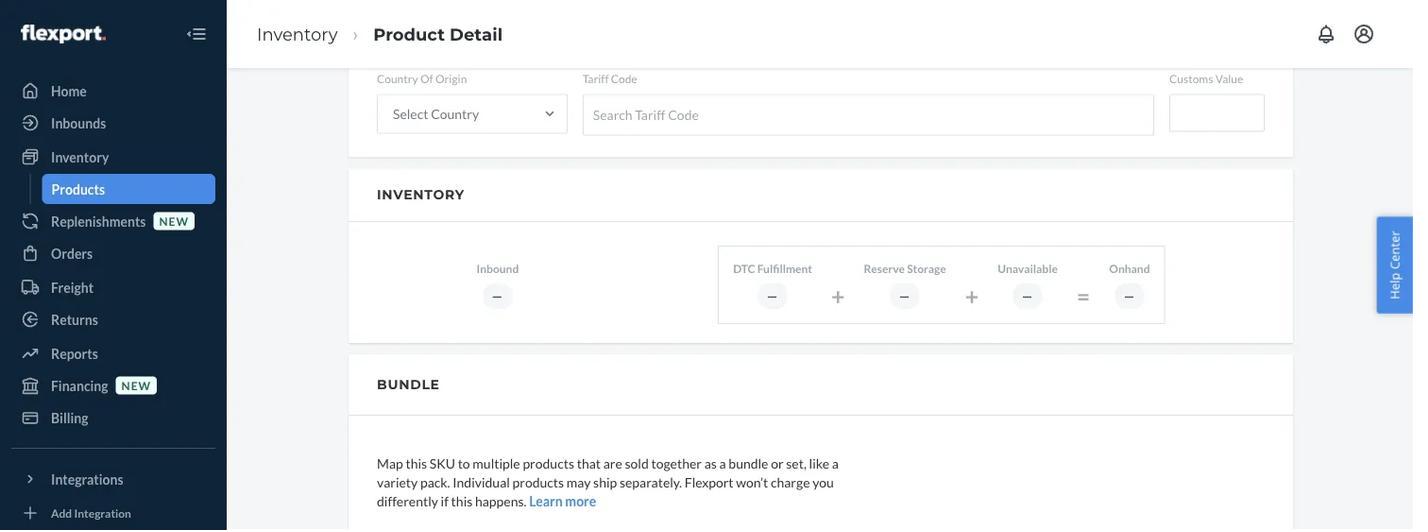 Task type: describe. For each thing, give the bounding box(es) containing it.
products
[[52, 181, 105, 197]]

value
[[1216, 71, 1244, 85]]

storage
[[907, 262, 947, 276]]

charge
[[771, 474, 810, 490]]

are
[[604, 455, 623, 471]]

replenishments
[[51, 213, 146, 229]]

1 + from the left
[[832, 282, 845, 311]]

0 horizontal spatial tariff
[[583, 71, 609, 85]]

close navigation image
[[185, 23, 208, 45]]

set,
[[787, 455, 807, 471]]

inventory inside inventory link
[[51, 149, 109, 165]]

if
[[441, 493, 449, 509]]

map
[[377, 455, 403, 471]]

of
[[421, 71, 433, 85]]

reports
[[51, 345, 98, 362]]

dtc
[[734, 262, 756, 276]]

together
[[652, 455, 702, 471]]

product detail link
[[373, 24, 503, 44]]

0 vertical spatial products
[[523, 455, 575, 471]]

you
[[813, 474, 834, 490]]

returns link
[[11, 304, 215, 335]]

open account menu image
[[1353, 23, 1376, 45]]

2 a from the left
[[832, 455, 839, 471]]

1 vertical spatial inventory link
[[11, 142, 215, 172]]

country of origin
[[377, 71, 467, 85]]

returns
[[51, 311, 98, 327]]

― for inbound
[[492, 289, 504, 303]]

1 horizontal spatial inventory link
[[257, 24, 338, 44]]

billing
[[51, 410, 88, 426]]

may
[[567, 474, 591, 490]]

unavailable
[[998, 262, 1058, 276]]

integration
[[74, 506, 131, 520]]

freight link
[[11, 272, 215, 302]]

― for dtc fulfillment
[[767, 289, 779, 303]]

customs
[[1170, 71, 1214, 85]]

home
[[51, 83, 87, 99]]

― for reserve storage
[[899, 289, 912, 303]]

flexport
[[685, 474, 734, 490]]

select country
[[393, 106, 479, 122]]

reserve
[[864, 262, 905, 276]]

variety
[[377, 474, 418, 490]]

map this sku to multiple products that are sold together as a bundle or set, like a variety pack. individual products may ship separately. flexport won't charge you differently if this happens.
[[377, 455, 839, 509]]

financing
[[51, 378, 108, 394]]

reserve storage
[[864, 262, 947, 276]]

multiple
[[473, 455, 520, 471]]

or
[[771, 455, 784, 471]]

search tariff code
[[593, 107, 699, 123]]

won't
[[737, 474, 769, 490]]

learn more button
[[529, 491, 597, 510]]

sku
[[430, 455, 456, 471]]

2 horizontal spatial inventory
[[377, 187, 465, 203]]



Task type: locate. For each thing, give the bounding box(es) containing it.
this
[[406, 455, 427, 471], [451, 493, 473, 509]]

onhand
[[1110, 262, 1151, 276]]

inventory inside breadcrumbs navigation
[[257, 24, 338, 44]]

1 horizontal spatial +
[[966, 282, 979, 311]]

1 vertical spatial code
[[668, 107, 699, 123]]

that
[[577, 455, 601, 471]]

0 vertical spatial code
[[611, 71, 638, 85]]

1 horizontal spatial inventory
[[257, 24, 338, 44]]

pack.
[[421, 474, 450, 490]]

1 horizontal spatial code
[[668, 107, 699, 123]]

open notifications image
[[1316, 23, 1338, 45]]

add integration
[[51, 506, 131, 520]]

4 ― from the left
[[1022, 289, 1034, 303]]

inbound
[[477, 262, 519, 276]]

0 horizontal spatial +
[[832, 282, 845, 311]]

1 vertical spatial country
[[431, 106, 479, 122]]

new
[[159, 214, 189, 228], [122, 378, 151, 392]]

integrations button
[[11, 464, 215, 494]]

a right as
[[720, 455, 726, 471]]

2 vertical spatial inventory
[[377, 187, 465, 203]]

tariff
[[583, 71, 609, 85], [635, 107, 666, 123]]

new for financing
[[122, 378, 151, 392]]

a right "like"
[[832, 455, 839, 471]]

products link
[[42, 174, 215, 204]]

0 vertical spatial country
[[377, 71, 418, 85]]

orders link
[[11, 238, 215, 268]]

sold
[[625, 455, 649, 471]]

0 vertical spatial tariff
[[583, 71, 609, 85]]

―
[[492, 289, 504, 303], [767, 289, 779, 303], [899, 289, 912, 303], [1022, 289, 1034, 303], [1124, 289, 1136, 303]]

1 horizontal spatial country
[[431, 106, 479, 122]]

individual
[[453, 474, 510, 490]]

integrations
[[51, 471, 123, 487]]

1 ― from the left
[[492, 289, 504, 303]]

0 horizontal spatial new
[[122, 378, 151, 392]]

help
[[1387, 273, 1404, 299]]

3 ― from the left
[[899, 289, 912, 303]]

products
[[523, 455, 575, 471], [513, 474, 564, 490]]

a
[[720, 455, 726, 471], [832, 455, 839, 471]]

detail
[[450, 24, 503, 44]]

home link
[[11, 76, 215, 106]]

1 horizontal spatial tariff
[[635, 107, 666, 123]]

=
[[1077, 282, 1091, 311]]

country
[[377, 71, 418, 85], [431, 106, 479, 122]]

5 ― from the left
[[1124, 289, 1136, 303]]

0 horizontal spatial inventory
[[51, 149, 109, 165]]

bundle
[[377, 377, 440, 393]]

― for onhand
[[1124, 289, 1136, 303]]

― down unavailable
[[1022, 289, 1034, 303]]

0 horizontal spatial code
[[611, 71, 638, 85]]

inbounds link
[[11, 108, 215, 138]]

1 horizontal spatial a
[[832, 455, 839, 471]]

1 a from the left
[[720, 455, 726, 471]]

1 vertical spatial this
[[451, 493, 473, 509]]

code up 'search'
[[611, 71, 638, 85]]

0 horizontal spatial inventory link
[[11, 142, 215, 172]]

reports link
[[11, 338, 215, 369]]

1 vertical spatial tariff
[[635, 107, 666, 123]]

― down reserve storage
[[899, 289, 912, 303]]

None text field
[[1170, 94, 1266, 132]]

billing link
[[11, 403, 215, 433]]

1 horizontal spatial this
[[451, 493, 473, 509]]

more
[[566, 493, 597, 509]]

0 vertical spatial inventory link
[[257, 24, 338, 44]]

0 horizontal spatial country
[[377, 71, 418, 85]]

code right 'search'
[[668, 107, 699, 123]]

code
[[611, 71, 638, 85], [668, 107, 699, 123]]

― down dtc fulfillment
[[767, 289, 779, 303]]

happens.
[[475, 493, 527, 509]]

flexport logo image
[[21, 25, 106, 43]]

0 vertical spatial this
[[406, 455, 427, 471]]

new for replenishments
[[159, 214, 189, 228]]

2 + from the left
[[966, 282, 979, 311]]

as
[[705, 455, 717, 471]]

add integration link
[[11, 502, 215, 525]]

inventory
[[257, 24, 338, 44], [51, 149, 109, 165], [377, 187, 465, 203]]

― down inbound
[[492, 289, 504, 303]]

separately.
[[620, 474, 682, 490]]

0 horizontal spatial this
[[406, 455, 427, 471]]

add
[[51, 506, 72, 520]]

this right if
[[451, 493, 473, 509]]

like
[[810, 455, 830, 471]]

select
[[393, 106, 429, 122]]

inventory link
[[257, 24, 338, 44], [11, 142, 215, 172]]

products up the learn
[[513, 474, 564, 490]]

1 vertical spatial products
[[513, 474, 564, 490]]

0 vertical spatial new
[[159, 214, 189, 228]]

dtc fulfillment
[[734, 262, 813, 276]]

learn
[[529, 493, 563, 509]]

to
[[458, 455, 470, 471]]

country left the of
[[377, 71, 418, 85]]

0 horizontal spatial a
[[720, 455, 726, 471]]

fulfillment
[[758, 262, 813, 276]]

0 vertical spatial inventory
[[257, 24, 338, 44]]

country down origin on the left top of page
[[431, 106, 479, 122]]

center
[[1387, 231, 1404, 270]]

+
[[832, 282, 845, 311], [966, 282, 979, 311]]

2 ― from the left
[[767, 289, 779, 303]]

products up may
[[523, 455, 575, 471]]

differently
[[377, 493, 438, 509]]

1 vertical spatial inventory
[[51, 149, 109, 165]]

― for unavailable
[[1022, 289, 1034, 303]]

this left sku
[[406, 455, 427, 471]]

ship
[[594, 474, 617, 490]]

new down "reports" link
[[122, 378, 151, 392]]

breadcrumbs navigation
[[242, 7, 518, 62]]

1 horizontal spatial new
[[159, 214, 189, 228]]

― down onhand
[[1124, 289, 1136, 303]]

tariff up 'search'
[[583, 71, 609, 85]]

customs value
[[1170, 71, 1244, 85]]

product detail
[[373, 24, 503, 44]]

origin
[[436, 71, 467, 85]]

new down products link
[[159, 214, 189, 228]]

search
[[593, 107, 633, 123]]

tariff right 'search'
[[635, 107, 666, 123]]

tariff code
[[583, 71, 638, 85]]

help center button
[[1377, 217, 1414, 314]]

bundle
[[729, 455, 769, 471]]

1 vertical spatial new
[[122, 378, 151, 392]]

product
[[373, 24, 445, 44]]

learn more
[[529, 493, 597, 509]]

help center
[[1387, 231, 1404, 299]]

inbounds
[[51, 115, 106, 131]]

freight
[[51, 279, 94, 295]]

orders
[[51, 245, 93, 261]]



Task type: vqa. For each thing, say whether or not it's contained in the screenshot.
MORE
yes



